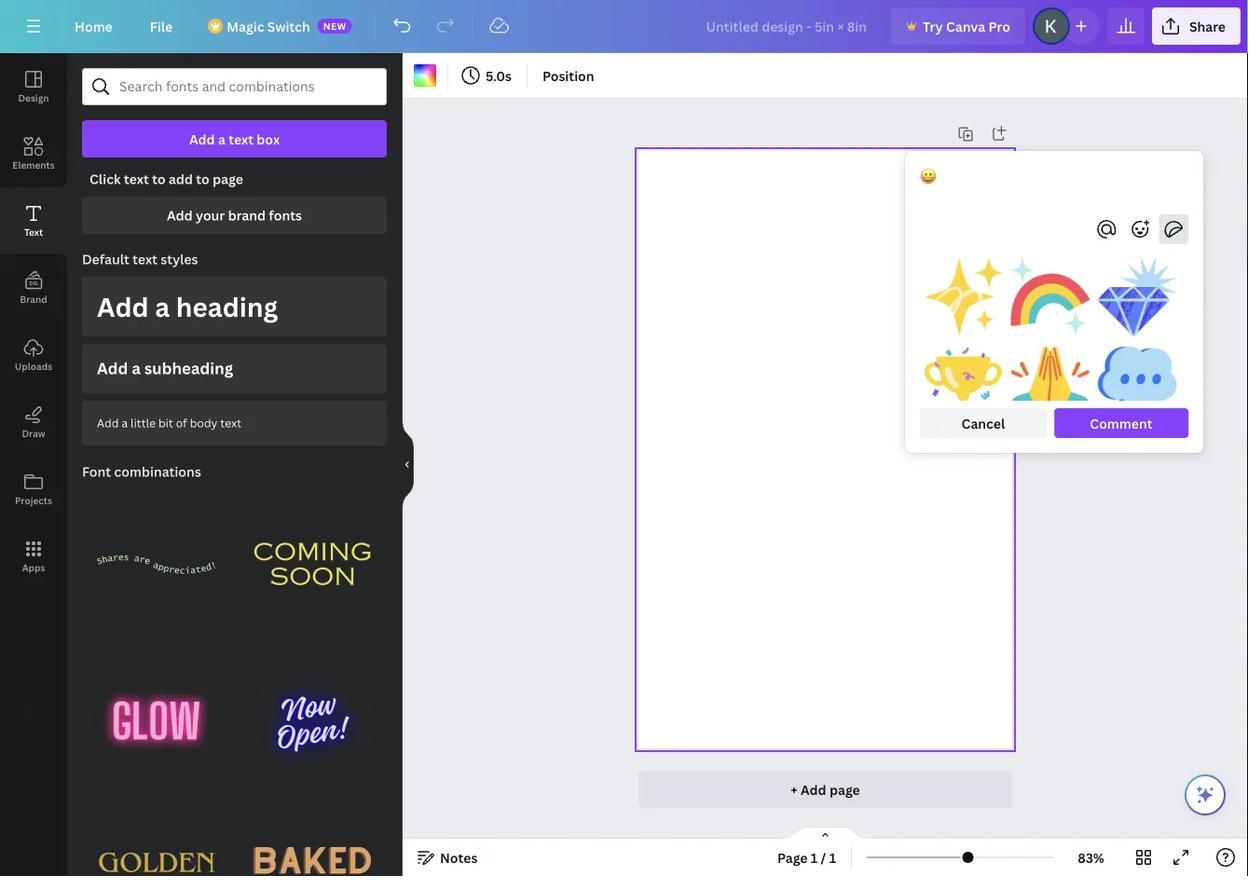 Task type: vqa. For each thing, say whether or not it's contained in the screenshot.
Add for Add your brand fonts
yes



Task type: describe. For each thing, give the bounding box(es) containing it.
/
[[821, 849, 826, 866]]

a for subheading
[[132, 358, 141, 379]]

draw button
[[0, 389, 67, 456]]

5.0s button
[[456, 61, 519, 90]]

font combinations
[[82, 463, 201, 480]]

add your brand fonts
[[167, 206, 302, 224]]

+
[[791, 781, 798, 798]]

add a subheading
[[97, 358, 233, 379]]

Design title text field
[[691, 7, 884, 45]]

apps button
[[0, 523, 67, 590]]

canva
[[946, 17, 986, 35]]

2 1 from the left
[[829, 849, 836, 866]]

notes button
[[410, 843, 485, 873]]

of
[[176, 415, 187, 430]]

apps
[[22, 561, 45, 574]]

83%
[[1078, 849, 1105, 866]]

default
[[82, 250, 129, 268]]

add a heading
[[97, 289, 278, 324]]

box
[[257, 130, 280, 148]]

add for add a heading
[[97, 289, 149, 324]]

default text styles
[[82, 250, 198, 268]]

1 expressing gratitude image from the top
[[1011, 255, 1090, 338]]

text right click
[[124, 170, 149, 188]]

5.0s
[[486, 67, 512, 84]]

a for heading
[[155, 289, 170, 324]]

comment button
[[1054, 408, 1189, 438]]

2 to from the left
[[196, 170, 210, 188]]

share button
[[1152, 7, 1241, 45]]

styles
[[161, 250, 198, 268]]

add your brand fonts button
[[82, 197, 387, 234]]

design
[[18, 91, 49, 104]]

1 to from the left
[[152, 170, 166, 188]]

try canva pro
[[923, 17, 1010, 35]]

try
[[923, 17, 943, 35]]

uploads button
[[0, 322, 67, 389]]

subheading
[[144, 358, 233, 379]]

critiquing work image
[[1098, 346, 1177, 427]]

projects
[[15, 494, 52, 507]]

heading
[[176, 289, 278, 324]]

brand
[[228, 206, 266, 224]]

canva assistant image
[[1194, 784, 1217, 806]]

text button
[[0, 187, 67, 254]]

Search fonts and combinations search field
[[119, 69, 350, 104]]

add for add your brand fonts
[[167, 206, 193, 224]]

83% button
[[1061, 843, 1121, 873]]

comment
[[1090, 414, 1153, 432]]

add a little bit of body text
[[97, 415, 242, 430]]

text left the box
[[229, 130, 254, 148]]

elements
[[12, 158, 55, 171]]

notes
[[440, 849, 478, 866]]

add right +
[[801, 781, 827, 798]]

position
[[542, 67, 594, 84]]

click
[[89, 170, 121, 188]]

cancel
[[962, 414, 1005, 432]]

new
[[323, 20, 347, 32]]

draw
[[22, 427, 45, 440]]

brand
[[20, 293, 47, 305]]

+ add page
[[791, 781, 860, 798]]

😀
[[920, 167, 933, 185]]

page
[[777, 849, 808, 866]]



Task type: locate. For each thing, give the bounding box(es) containing it.
add
[[169, 170, 193, 188]]

a
[[218, 130, 225, 148], [155, 289, 170, 324], [132, 358, 141, 379], [122, 415, 128, 430]]

expressing gratitude image
[[1011, 255, 1090, 338], [1011, 346, 1090, 427]]

to left "add" at the left top of page
[[152, 170, 166, 188]]

1
[[811, 849, 818, 866], [829, 849, 836, 866]]

#ffffff image
[[414, 64, 436, 87]]

a left little
[[122, 415, 128, 430]]

add up "add" at the left top of page
[[189, 130, 215, 148]]

cancel button
[[920, 408, 1047, 438]]

show pages image
[[781, 826, 870, 841]]

add left subheading
[[97, 358, 128, 379]]

page
[[213, 170, 243, 188], [830, 781, 860, 798]]

a left subheading
[[132, 358, 141, 379]]

1 horizontal spatial celebrating ideas and work image
[[1098, 255, 1177, 338]]

to
[[152, 170, 166, 188], [196, 170, 210, 188]]

to right "add" at the left top of page
[[196, 170, 210, 188]]

Comment draft. Add a comment or @mention. text field
[[920, 166, 1189, 207]]

text
[[24, 226, 43, 238]]

a for text
[[218, 130, 225, 148]]

combinations
[[114, 463, 201, 480]]

side panel tab list
[[0, 53, 67, 590]]

add a subheading button
[[82, 344, 387, 393]]

uploads
[[15, 360, 52, 372]]

elements button
[[0, 120, 67, 187]]

page up show pages image
[[830, 781, 860, 798]]

add for add a text box
[[189, 130, 215, 148]]

fonts
[[269, 206, 302, 224]]

0 vertical spatial celebrating ideas and work image
[[1098, 255, 1177, 338]]

0 vertical spatial expressing gratitude image
[[1011, 255, 1090, 338]]

text left styles on the left
[[133, 250, 158, 268]]

celebrating ideas and work image up critiquing work image
[[1098, 255, 1177, 338]]

page up add your brand fonts on the top left of the page
[[213, 170, 243, 188]]

share
[[1189, 17, 1226, 35]]

1 vertical spatial celebrating ideas and work image
[[924, 346, 1003, 427]]

magic switch
[[227, 17, 310, 35]]

1 left /
[[811, 849, 818, 866]]

add down default
[[97, 289, 149, 324]]

page 1 / 1
[[777, 849, 836, 866]]

add a text box
[[189, 130, 280, 148]]

file button
[[135, 7, 188, 45]]

hide image
[[402, 420, 414, 509]]

little
[[131, 415, 156, 430]]

0 horizontal spatial celebrating ideas and work image
[[924, 346, 1003, 427]]

1 vertical spatial page
[[830, 781, 860, 798]]

projects button
[[0, 456, 67, 523]]

grid
[[924, 255, 1177, 876]]

celebrating ideas and work image down promoting ideas and work image
[[924, 346, 1003, 427]]

add left little
[[97, 415, 119, 430]]

bit
[[158, 415, 173, 430]]

0 vertical spatial page
[[213, 170, 243, 188]]

add for add a subheading
[[97, 358, 128, 379]]

a for little
[[122, 415, 128, 430]]

a left the box
[[218, 130, 225, 148]]

promoting ideas and work image
[[924, 255, 1003, 338]]

your
[[196, 206, 225, 224]]

1 horizontal spatial 1
[[829, 849, 836, 866]]

switch
[[267, 17, 310, 35]]

add
[[189, 130, 215, 148], [167, 206, 193, 224], [97, 289, 149, 324], [97, 358, 128, 379], [97, 415, 119, 430], [801, 781, 827, 798]]

font
[[82, 463, 111, 480]]

0 horizontal spatial 1
[[811, 849, 818, 866]]

2 expressing gratitude image from the top
[[1011, 346, 1090, 427]]

add a little bit of body text button
[[82, 401, 387, 445]]

1 horizontal spatial page
[[830, 781, 860, 798]]

page inside button
[[830, 781, 860, 798]]

celebrating ideas and work image
[[1098, 255, 1177, 338], [924, 346, 1003, 427]]

home
[[75, 17, 113, 35]]

design button
[[0, 53, 67, 120]]

try canva pro button
[[891, 7, 1025, 45]]

text right body
[[220, 415, 242, 430]]

1 right /
[[829, 849, 836, 866]]

a down styles on the left
[[155, 289, 170, 324]]

expressing gratitude image right cancel
[[1011, 346, 1090, 427]]

expressing gratitude image right promoting ideas and work image
[[1011, 255, 1090, 338]]

1 horizontal spatial to
[[196, 170, 210, 188]]

position button
[[535, 61, 602, 90]]

+ add page button
[[639, 771, 1012, 808]]

add a heading button
[[82, 277, 387, 337]]

home link
[[60, 7, 127, 45]]

0 horizontal spatial to
[[152, 170, 166, 188]]

click text to add to page
[[89, 170, 243, 188]]

add left your
[[167, 206, 193, 224]]

1 1 from the left
[[811, 849, 818, 866]]

main menu bar
[[0, 0, 1248, 53]]

add for add a little bit of body text
[[97, 415, 119, 430]]

0 horizontal spatial page
[[213, 170, 243, 188]]

pro
[[989, 17, 1010, 35]]

text
[[229, 130, 254, 148], [124, 170, 149, 188], [133, 250, 158, 268], [220, 415, 242, 430]]

1 vertical spatial expressing gratitude image
[[1011, 346, 1090, 427]]

body
[[190, 415, 218, 430]]

file
[[150, 17, 173, 35]]

magic
[[227, 17, 264, 35]]

add a text box button
[[82, 120, 387, 158]]

brand button
[[0, 254, 67, 322]]



